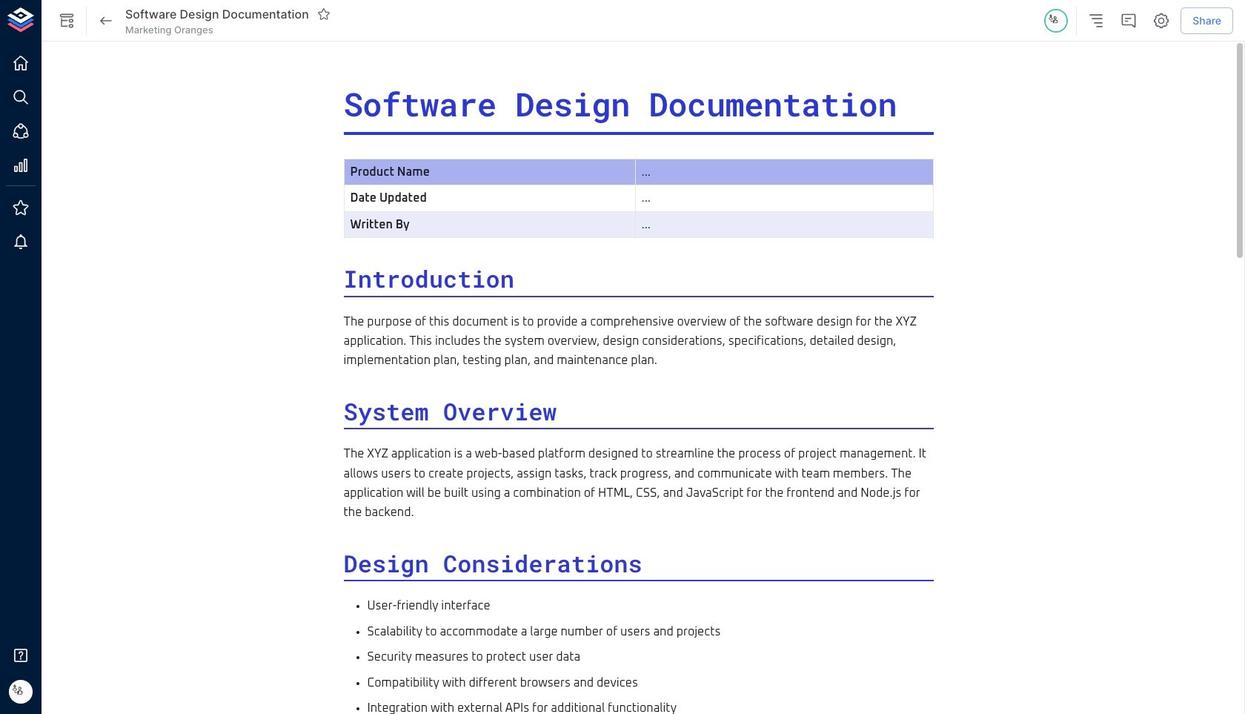 Task type: locate. For each thing, give the bounding box(es) containing it.
settings image
[[1153, 12, 1171, 30]]

ruby anderson image
[[1046, 10, 1067, 31]]

show wiki image
[[58, 12, 76, 30]]

table of contents image
[[1088, 12, 1106, 30]]



Task type: describe. For each thing, give the bounding box(es) containing it.
favorite image
[[317, 7, 331, 21]]

go back image
[[97, 12, 115, 30]]

comments image
[[1121, 12, 1138, 30]]



Task type: vqa. For each thing, say whether or not it's contained in the screenshot.
the topmost Task
no



